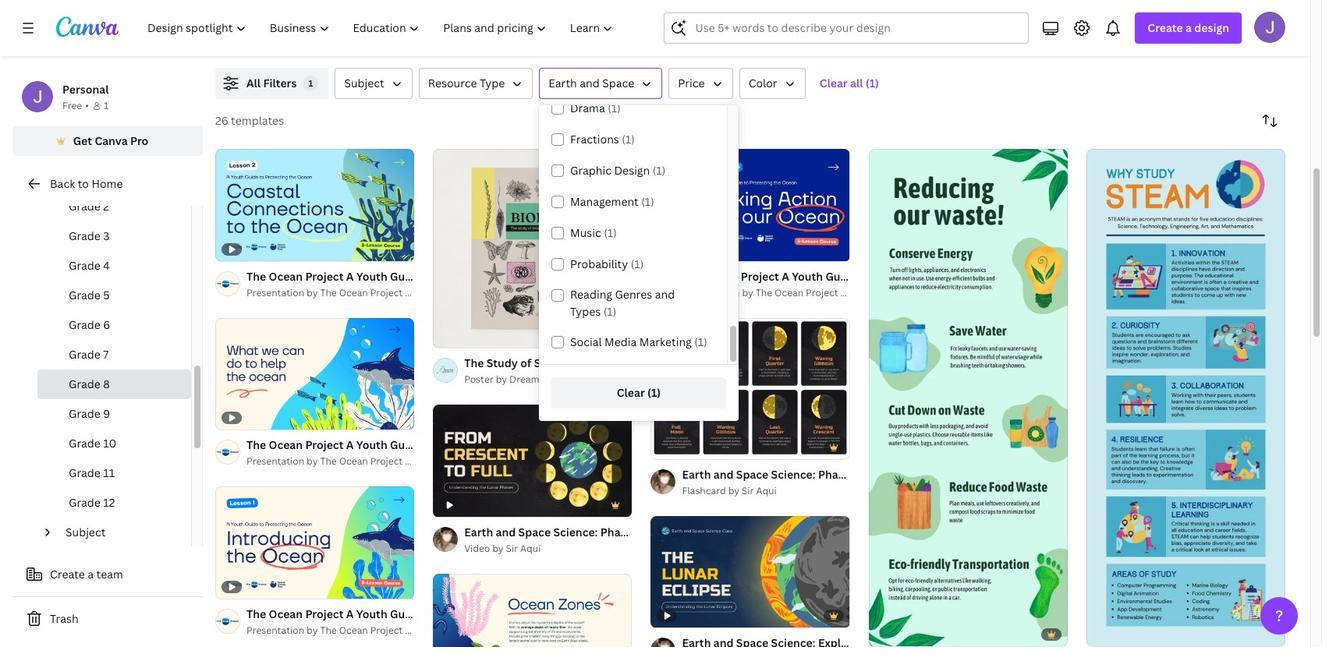 Task type: describe. For each thing, give the bounding box(es) containing it.
(1) right music
[[604, 226, 617, 240]]

get
[[73, 133, 92, 148]]

studio inside plant and human body systems lesson by canva creative studio
[[650, 34, 679, 48]]

all filters
[[247, 76, 297, 91]]

creative inside the solar system lesson by canva creative studio
[[324, 34, 362, 48]]

grade 4
[[69, 258, 110, 273]]

and for earth
[[580, 76, 600, 91]]

grade 4 link
[[37, 251, 191, 281]]

clear for clear all (1)
[[820, 76, 848, 91]]

plant and human body systems link
[[532, 16, 767, 34]]

grade 2
[[69, 199, 109, 214]]

earth
[[549, 76, 577, 91]]

lesson inside the solar system lesson by canva creative studio
[[247, 34, 278, 48]]

free •
[[62, 99, 89, 112]]

fractions
[[571, 132, 620, 147]]

aqui for video by sir aqui
[[521, 542, 541, 556]]

grade 9
[[69, 407, 110, 421]]

bird
[[542, 373, 561, 387]]

why study steam education infographic in blue pink yellow flat graphic style image
[[1087, 149, 1286, 647]]

1 horizontal spatial subject
[[345, 76, 385, 91]]

bacteria and viruses lesson by ljr edu resources
[[1102, 17, 1235, 48]]

human
[[585, 17, 624, 32]]

1 for 1 filter options selected element
[[309, 77, 313, 89]]

templates
[[231, 113, 284, 128]]

canva inside symbiotic relationships lesson by canva creative studio
[[864, 34, 892, 48]]

fractions (1)
[[571, 132, 635, 147]]

grade for grade 3
[[69, 229, 101, 244]]

genres
[[615, 287, 653, 302]]

3
[[103, 229, 110, 244]]

drama (1)
[[571, 101, 621, 116]]

social
[[571, 335, 602, 350]]

a for design
[[1186, 20, 1193, 35]]

create a design button
[[1136, 12, 1243, 44]]

(1) right types
[[604, 304, 617, 319]]

1 of 5
[[444, 330, 467, 342]]

of
[[451, 330, 460, 342]]

grade 11 link
[[37, 459, 191, 489]]

poster
[[465, 373, 494, 387]]

grade 3
[[69, 229, 110, 244]]

grade for grade 8
[[69, 377, 101, 392]]

reducing our waste infographic in green blue illustrative style image
[[869, 149, 1068, 647]]

probability (1)
[[571, 257, 644, 272]]

lesson inside bacteria and viruses lesson by ljr edu resources
[[1102, 34, 1134, 48]]

clear all (1) button
[[812, 68, 887, 99]]

poster by dream bird designs link
[[465, 372, 633, 388]]

Search search field
[[696, 13, 1020, 43]]

lesson by canva creative studio link for plant and human body systems
[[532, 34, 767, 49]]

trash link
[[12, 604, 203, 635]]

designs
[[563, 373, 598, 387]]

dream
[[510, 373, 540, 387]]

grade for grade 9
[[69, 407, 101, 421]]

and for plant
[[562, 17, 582, 32]]

probability
[[571, 257, 629, 272]]

bacteria and viruses link
[[1102, 16, 1323, 34]]

color
[[749, 76, 778, 91]]

earth and space button
[[540, 68, 663, 99]]

video
[[465, 542, 490, 556]]

lesson inside plant and human body systems lesson by canva creative studio
[[532, 34, 563, 48]]

reading genres and types
[[571, 287, 675, 319]]

2
[[103, 199, 109, 214]]

lesson by ljr edu resources link
[[1102, 34, 1323, 49]]

solar
[[269, 17, 297, 32]]

bacteria
[[1102, 17, 1147, 32]]

4
[[103, 258, 110, 273]]

trash
[[50, 612, 79, 627]]

top level navigation element
[[137, 12, 627, 44]]

grade 9 link
[[37, 400, 191, 429]]

(1) right the design
[[653, 163, 666, 178]]

resource type
[[428, 76, 505, 91]]

graphic design (1)
[[571, 163, 666, 178]]

6
[[103, 318, 110, 332]]

back to home link
[[12, 169, 203, 200]]

ljr
[[1149, 34, 1166, 48]]

(1) up the design
[[622, 132, 635, 147]]

relationships
[[873, 17, 945, 32]]

system
[[299, 17, 338, 32]]

lesson by canva creative studio link for symbiotic relationships
[[817, 34, 1052, 49]]

7
[[103, 347, 109, 362]]

marketing
[[640, 335, 692, 350]]

grade for grade 7
[[69, 347, 101, 362]]

grade 12
[[69, 496, 115, 510]]

grade 2 link
[[37, 192, 191, 222]]

drama
[[571, 101, 605, 116]]

grade 11
[[69, 466, 115, 481]]

video by sir aqui
[[465, 542, 541, 556]]

26 templates
[[215, 113, 284, 128]]

1 vertical spatial 5
[[462, 330, 467, 342]]

price button
[[669, 68, 733, 99]]

(1) right the marketing at the bottom of page
[[695, 335, 708, 350]]

flashcard by sir aqui
[[682, 484, 777, 498]]

grade 5
[[69, 288, 110, 303]]

design
[[1195, 20, 1230, 35]]

resource
[[428, 76, 477, 91]]

aqui for flashcard by sir aqui
[[757, 484, 777, 498]]

music (1)
[[571, 226, 617, 240]]

by inside bacteria and viruses lesson by ljr edu resources
[[1136, 34, 1147, 48]]

12
[[103, 496, 115, 510]]

grade for grade 6
[[69, 318, 101, 332]]

personal
[[62, 82, 109, 97]]

1 for 1 of 5
[[444, 330, 449, 342]]

1 vertical spatial subject button
[[59, 518, 182, 548]]

all
[[851, 76, 864, 91]]

types
[[571, 304, 601, 319]]

lesson inside symbiotic relationships lesson by canva creative studio
[[817, 34, 849, 48]]

a for team
[[88, 567, 94, 582]]

and for bacteria
[[1149, 17, 1169, 32]]



Task type: locate. For each thing, give the bounding box(es) containing it.
3 studio from the left
[[935, 34, 964, 48]]

reading
[[571, 287, 613, 302]]

by inside symbiotic relationships lesson by canva creative studio
[[851, 34, 862, 48]]

lesson by canva creative studio link for the solar system
[[247, 34, 482, 49]]

8 grade from the top
[[69, 407, 101, 421]]

social media marketing (1)
[[571, 335, 708, 350]]

1 horizontal spatial sir
[[742, 484, 754, 498]]

the inside the solar system lesson by canva creative studio
[[247, 17, 266, 32]]

creative down body
[[610, 34, 647, 48]]

clear for clear (1)
[[617, 386, 645, 400]]

viruses
[[1172, 17, 1211, 32]]

1 vertical spatial clear
[[617, 386, 645, 400]]

1 horizontal spatial creative
[[610, 34, 647, 48]]

studio
[[364, 34, 394, 48], [650, 34, 679, 48], [935, 34, 964, 48]]

bacteria and viruses image
[[1071, 0, 1323, 10]]

grade left 4
[[69, 258, 101, 273]]

create a team button
[[12, 560, 203, 591]]

3 creative from the left
[[895, 34, 932, 48]]

body
[[626, 17, 654, 32]]

(1)
[[866, 76, 880, 91], [608, 101, 621, 116], [622, 132, 635, 147], [653, 163, 666, 178], [642, 194, 655, 209], [604, 226, 617, 240], [631, 257, 644, 272], [604, 304, 617, 319], [695, 335, 708, 350], [648, 386, 661, 400]]

2 horizontal spatial lesson by canva creative studio link
[[817, 34, 1052, 49]]

a left the team
[[88, 567, 94, 582]]

0 vertical spatial 1
[[309, 77, 313, 89]]

the solar system link
[[247, 16, 482, 34]]

0 horizontal spatial studio
[[364, 34, 394, 48]]

2 vertical spatial 1
[[444, 330, 449, 342]]

0 vertical spatial subject
[[345, 76, 385, 91]]

0 vertical spatial sir
[[742, 484, 754, 498]]

1 horizontal spatial 5
[[462, 330, 467, 342]]

5 down 4
[[103, 288, 110, 303]]

0 horizontal spatial subject button
[[59, 518, 182, 548]]

grade for grade 4
[[69, 258, 101, 273]]

3 lesson from the left
[[817, 34, 849, 48]]

studio down the 'symbiotic relationships' "link"
[[935, 34, 964, 48]]

symbiotic relationships link
[[817, 16, 1052, 34]]

(1) down 'space'
[[608, 101, 621, 116]]

grade inside grade 3 "link"
[[69, 229, 101, 244]]

clear inside button
[[617, 386, 645, 400]]

grade left 7
[[69, 347, 101, 362]]

clear inside "button"
[[820, 76, 848, 91]]

1 lesson by canva creative studio link from the left
[[247, 34, 482, 49]]

2 horizontal spatial 1
[[444, 330, 449, 342]]

1 right •
[[104, 99, 109, 112]]

world
[[410, 286, 437, 299], [846, 286, 873, 299], [410, 455, 437, 468], [410, 624, 437, 637]]

filters
[[263, 76, 297, 91]]

0 horizontal spatial 5
[[103, 288, 110, 303]]

canva down relationships
[[864, 34, 892, 48]]

1 studio from the left
[[364, 34, 394, 48]]

grade left 10
[[69, 436, 101, 451]]

(1) inside "button"
[[866, 76, 880, 91]]

sir right video
[[506, 542, 518, 556]]

and inside plant and human body systems lesson by canva creative studio
[[562, 17, 582, 32]]

grade inside grade 5 'link'
[[69, 288, 101, 303]]

sir
[[742, 484, 754, 498], [506, 542, 518, 556]]

subject button down top level navigation element
[[335, 68, 413, 99]]

grade for grade 10
[[69, 436, 101, 451]]

0 horizontal spatial subject
[[66, 525, 106, 540]]

and right the plant
[[562, 17, 582, 32]]

canva down human
[[579, 34, 607, 48]]

create for create a design
[[1148, 20, 1184, 35]]

1 of 5 link
[[433, 149, 633, 349]]

by inside the solar system lesson by canva creative studio
[[281, 34, 292, 48]]

jacob simon image
[[1255, 12, 1286, 43]]

sir for flashcard
[[742, 484, 754, 498]]

and inside earth and space button
[[580, 76, 600, 91]]

a inside create a design 'dropdown button'
[[1186, 20, 1193, 35]]

get canva pro button
[[12, 126, 203, 156]]

home
[[92, 176, 123, 191]]

canva inside plant and human body systems lesson by canva creative studio
[[579, 34, 607, 48]]

sir for video
[[506, 542, 518, 556]]

a right edu
[[1186, 20, 1193, 35]]

grade 7 link
[[37, 340, 191, 370]]

11
[[103, 466, 115, 481]]

(1) up genres
[[631, 257, 644, 272]]

0 horizontal spatial clear
[[617, 386, 645, 400]]

0 vertical spatial create
[[1148, 20, 1184, 35]]

subject button down 12 on the bottom left of the page
[[59, 518, 182, 548]]

0 horizontal spatial 1
[[104, 99, 109, 112]]

and inside reading genres and types
[[655, 287, 675, 302]]

2 horizontal spatial creative
[[895, 34, 932, 48]]

earth and space science: phases of the moon educational flashcard in dark gray, yellow, and orange illustrative style image
[[651, 318, 850, 459]]

creative inside plant and human body systems lesson by canva creative studio
[[610, 34, 647, 48]]

grade inside grade 11 link
[[69, 466, 101, 481]]

1 horizontal spatial aqui
[[757, 484, 777, 498]]

grade 10
[[69, 436, 117, 451]]

5 grade from the top
[[69, 318, 101, 332]]

grade inside grade 10 link
[[69, 436, 101, 451]]

and inside bacteria and viruses lesson by ljr edu resources
[[1149, 17, 1169, 32]]

clear down 'social media marketing (1)'
[[617, 386, 645, 400]]

grade left 8
[[69, 377, 101, 392]]

1 right filters
[[309, 77, 313, 89]]

poster by dream bird designs
[[465, 373, 598, 387]]

canva down system
[[294, 34, 322, 48]]

•
[[85, 99, 89, 112]]

all
[[247, 76, 261, 91]]

1 horizontal spatial lesson by canva creative studio link
[[532, 34, 767, 49]]

canva inside the solar system lesson by canva creative studio
[[294, 34, 322, 48]]

management (1)
[[571, 194, 655, 209]]

2 lesson by canva creative studio link from the left
[[532, 34, 767, 49]]

1 vertical spatial create
[[50, 567, 85, 582]]

grade for grade 5
[[69, 288, 101, 303]]

1 vertical spatial a
[[88, 567, 94, 582]]

lesson by canva creative studio link down relationships
[[817, 34, 1052, 49]]

3 lesson by canva creative studio link from the left
[[817, 34, 1052, 49]]

1 horizontal spatial create
[[1148, 20, 1184, 35]]

1 lesson from the left
[[247, 34, 278, 48]]

studio down systems
[[650, 34, 679, 48]]

1 vertical spatial aqui
[[521, 542, 541, 556]]

grade for grade 2
[[69, 199, 101, 214]]

project
[[371, 286, 403, 299], [806, 286, 839, 299], [371, 455, 403, 468], [371, 624, 403, 637]]

plant and human body systems lesson by canva creative studio
[[532, 17, 701, 48]]

grade left 12 on the bottom left of the page
[[69, 496, 101, 510]]

5
[[103, 288, 110, 303], [462, 330, 467, 342]]

1 horizontal spatial subject button
[[335, 68, 413, 99]]

graphic
[[571, 163, 612, 178]]

grade left 6
[[69, 318, 101, 332]]

earth and space
[[549, 76, 635, 91]]

10 grade from the top
[[69, 466, 101, 481]]

create inside button
[[50, 567, 85, 582]]

grade inside grade 7 link
[[69, 347, 101, 362]]

plant
[[532, 17, 560, 32]]

grade 10 link
[[37, 429, 191, 459]]

2 creative from the left
[[610, 34, 647, 48]]

grade inside grade 6 link
[[69, 318, 101, 332]]

grade inside grade 2 link
[[69, 199, 101, 214]]

aqui right the flashcard
[[757, 484, 777, 498]]

by inside plant and human body systems lesson by canva creative studio
[[566, 34, 577, 48]]

lesson down the plant
[[532, 34, 563, 48]]

0 horizontal spatial lesson by canva creative studio link
[[247, 34, 482, 49]]

1 vertical spatial 1
[[104, 99, 109, 112]]

resource type button
[[419, 68, 533, 99]]

1 horizontal spatial a
[[1186, 20, 1193, 35]]

a
[[1186, 20, 1193, 35], [88, 567, 94, 582]]

0 vertical spatial clear
[[820, 76, 848, 91]]

clear left all
[[820, 76, 848, 91]]

design
[[615, 163, 650, 178]]

presentation by the ocean project | world ocean day
[[247, 286, 488, 299], [682, 286, 924, 299], [247, 455, 488, 468], [247, 624, 488, 637]]

(1) down the marketing at the bottom of page
[[648, 386, 661, 400]]

pro
[[130, 133, 149, 148]]

26
[[215, 113, 228, 128]]

aqui right video
[[521, 542, 541, 556]]

4 lesson from the left
[[1102, 34, 1134, 48]]

grade down grade 4
[[69, 288, 101, 303]]

5 right of
[[462, 330, 467, 342]]

and right genres
[[655, 287, 675, 302]]

2 lesson from the left
[[532, 34, 563, 48]]

grade left 11
[[69, 466, 101, 481]]

create
[[1148, 20, 1184, 35], [50, 567, 85, 582]]

None search field
[[665, 12, 1030, 44]]

canva inside button
[[95, 133, 128, 148]]

canva left pro at the left top of page
[[95, 133, 128, 148]]

studio inside the solar system lesson by canva creative studio
[[364, 34, 394, 48]]

create a design
[[1148, 20, 1230, 35]]

symbiotic
[[817, 17, 871, 32]]

1 grade from the top
[[69, 199, 101, 214]]

(1) right all
[[866, 76, 880, 91]]

type
[[480, 76, 505, 91]]

1 horizontal spatial clear
[[820, 76, 848, 91]]

grade 3 link
[[37, 222, 191, 251]]

grade 6
[[69, 318, 110, 332]]

subject
[[345, 76, 385, 91], [66, 525, 106, 540]]

studio down the solar system link
[[364, 34, 394, 48]]

flashcard by sir aqui link
[[682, 484, 850, 499]]

11 grade from the top
[[69, 496, 101, 510]]

by
[[281, 34, 292, 48], [566, 34, 577, 48], [851, 34, 862, 48], [1136, 34, 1147, 48], [307, 286, 318, 299], [743, 286, 754, 299], [496, 373, 507, 387], [307, 455, 318, 468], [729, 484, 740, 498], [493, 542, 504, 556], [307, 624, 318, 637]]

0 vertical spatial subject button
[[335, 68, 413, 99]]

0 horizontal spatial aqui
[[521, 542, 541, 556]]

3 grade from the top
[[69, 258, 101, 273]]

grade left 2
[[69, 199, 101, 214]]

edu
[[1169, 34, 1186, 48]]

creative down the solar system link
[[324, 34, 362, 48]]

lesson by canva creative studio link down system
[[247, 34, 482, 49]]

clear (1)
[[617, 386, 661, 400]]

1 horizontal spatial 1
[[309, 77, 313, 89]]

(1) down the design
[[642, 194, 655, 209]]

0 horizontal spatial create
[[50, 567, 85, 582]]

grade left 3
[[69, 229, 101, 244]]

lesson
[[247, 34, 278, 48], [532, 34, 563, 48], [817, 34, 849, 48], [1102, 34, 1134, 48]]

subject down grade 12
[[66, 525, 106, 540]]

grade 5 link
[[37, 281, 191, 311]]

6 grade from the top
[[69, 347, 101, 362]]

0 horizontal spatial creative
[[324, 34, 362, 48]]

8
[[103, 377, 110, 392]]

the solar system lesson by canva creative studio
[[247, 17, 394, 48]]

create inside 'dropdown button'
[[1148, 20, 1184, 35]]

2 horizontal spatial studio
[[935, 34, 964, 48]]

4 grade from the top
[[69, 288, 101, 303]]

1 filter options selected element
[[303, 76, 319, 91]]

2 grade from the top
[[69, 229, 101, 244]]

grade inside 'grade 4' link
[[69, 258, 101, 273]]

lesson by canva creative studio link
[[247, 34, 482, 49], [532, 34, 767, 49], [817, 34, 1052, 49]]

9 grade from the top
[[69, 436, 101, 451]]

space
[[603, 76, 635, 91]]

1 vertical spatial subject
[[66, 525, 106, 540]]

0 horizontal spatial sir
[[506, 542, 518, 556]]

lesson down the solar
[[247, 34, 278, 48]]

creative
[[324, 34, 362, 48], [610, 34, 647, 48], [895, 34, 932, 48]]

grade 6 link
[[37, 311, 191, 340]]

create for create a team
[[50, 567, 85, 582]]

color button
[[740, 68, 806, 99]]

create a team
[[50, 567, 123, 582]]

a inside create a team button
[[88, 567, 94, 582]]

0 horizontal spatial a
[[88, 567, 94, 582]]

price
[[679, 76, 705, 91]]

team
[[96, 567, 123, 582]]

0 vertical spatial 5
[[103, 288, 110, 303]]

grade for grade 11
[[69, 466, 101, 481]]

music
[[571, 226, 602, 240]]

1 creative from the left
[[324, 34, 362, 48]]

1 horizontal spatial studio
[[650, 34, 679, 48]]

1 vertical spatial sir
[[506, 542, 518, 556]]

5 inside 'link'
[[103, 288, 110, 303]]

9
[[103, 407, 110, 421]]

grade 7
[[69, 347, 109, 362]]

and up drama
[[580, 76, 600, 91]]

and up ljr at the top
[[1149, 17, 1169, 32]]

grade inside grade 9 link
[[69, 407, 101, 421]]

(1) inside button
[[648, 386, 661, 400]]

0 vertical spatial aqui
[[757, 484, 777, 498]]

media
[[605, 335, 637, 350]]

studio inside symbiotic relationships lesson by canva creative studio
[[935, 34, 964, 48]]

7 grade from the top
[[69, 377, 101, 392]]

0 vertical spatial a
[[1186, 20, 1193, 35]]

subject right 1 filter options selected element
[[345, 76, 385, 91]]

grade inside grade 12 link
[[69, 496, 101, 510]]

lesson by canva creative studio link down body
[[532, 34, 767, 49]]

grade left 9
[[69, 407, 101, 421]]

lesson down bacteria
[[1102, 34, 1134, 48]]

Sort by button
[[1255, 105, 1286, 137]]

grade for grade 12
[[69, 496, 101, 510]]

1 left of
[[444, 330, 449, 342]]

management
[[571, 194, 639, 209]]

creative inside symbiotic relationships lesson by canva creative studio
[[895, 34, 932, 48]]

sir right the flashcard
[[742, 484, 754, 498]]

creative down relationships
[[895, 34, 932, 48]]

2 studio from the left
[[650, 34, 679, 48]]

systems
[[656, 17, 701, 32]]

lesson down symbiotic at the top right of the page
[[817, 34, 849, 48]]

free
[[62, 99, 82, 112]]

video by sir aqui link
[[465, 541, 633, 557]]



Task type: vqa. For each thing, say whether or not it's contained in the screenshot.
FREE •
yes



